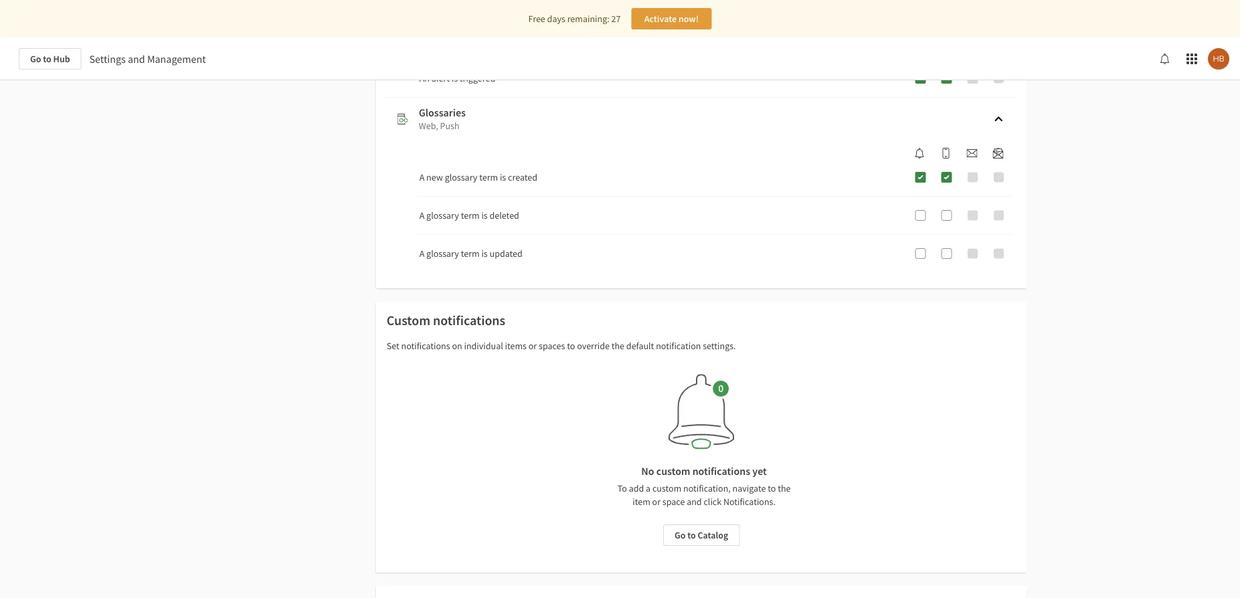 Task type: vqa. For each thing, say whether or not it's contained in the screenshot.
override on the left bottom of page
yes



Task type: describe. For each thing, give the bounding box(es) containing it.
web,
[[419, 120, 438, 132]]

glossaries
[[419, 106, 466, 119]]

on
[[452, 340, 462, 352]]

free
[[528, 13, 545, 25]]

to inside go to hub link
[[43, 53, 51, 65]]

0 vertical spatial or
[[529, 340, 537, 352]]

override
[[577, 340, 610, 352]]

glossary for a glossary term is deleted
[[426, 209, 459, 222]]

click
[[704, 496, 722, 508]]

spaces
[[539, 340, 565, 352]]

go to hub
[[30, 53, 70, 65]]

1 vertical spatial custom
[[652, 483, 681, 495]]

go to catalog
[[675, 529, 728, 541]]

an alert is triggered
[[419, 72, 495, 84]]

a new glossary term is created
[[419, 171, 537, 183]]

item
[[633, 496, 650, 508]]

set
[[387, 340, 399, 352]]

glossaries web, push
[[419, 106, 466, 132]]

items
[[505, 340, 527, 352]]

alert
[[431, 72, 450, 84]]

no custom notifications yet to add a custom notification, navigate to the item or space and click notifications.
[[618, 464, 791, 508]]

a
[[646, 483, 651, 495]]

to inside "no custom notifications yet to add a custom notification, navigate to the item or space and click notifications."
[[768, 483, 776, 495]]

new
[[426, 171, 443, 183]]

management
[[147, 52, 206, 66]]

notifications for set
[[401, 340, 450, 352]]

term for deleted
[[461, 209, 480, 222]]

an
[[419, 72, 430, 84]]

0 vertical spatial custom
[[656, 464, 690, 478]]

activate
[[644, 13, 677, 25]]

custom notifications
[[387, 312, 505, 329]]

go to catalog button
[[663, 525, 740, 546]]

now!
[[679, 13, 699, 25]]

is left updated
[[481, 248, 488, 260]]

catalog
[[698, 529, 728, 541]]

or inside "no custom notifications yet to add a custom notification, navigate to the item or space and click notifications."
[[652, 496, 661, 508]]

space
[[662, 496, 685, 508]]

notifications for custom
[[433, 312, 505, 329]]

add
[[629, 483, 644, 495]]

free days remaining: 27
[[528, 13, 621, 25]]

yet
[[752, 464, 767, 478]]

settings and management
[[89, 52, 206, 66]]

term for updated
[[461, 248, 480, 260]]

hub
[[53, 53, 70, 65]]

0 vertical spatial and
[[128, 52, 145, 66]]

remaining:
[[567, 13, 609, 25]]

created
[[508, 171, 537, 183]]

push notifications in qlik sense mobile image
[[941, 148, 951, 159]]

0 vertical spatial the
[[612, 340, 624, 352]]

0 vertical spatial term
[[479, 171, 498, 183]]

push notifications in qlik sense mobile element
[[935, 148, 957, 159]]

activate now!
[[644, 13, 699, 25]]



Task type: locate. For each thing, give the bounding box(es) containing it.
to
[[618, 483, 627, 495]]

term left updated
[[461, 248, 480, 260]]

0 vertical spatial go
[[30, 53, 41, 65]]

a for a glossary term is deleted
[[419, 209, 425, 222]]

0 vertical spatial glossary
[[445, 171, 477, 183]]

or
[[529, 340, 537, 352], [652, 496, 661, 508]]

updated
[[490, 248, 523, 260]]

notification
[[656, 340, 701, 352]]

notifications when using qlik sense in a browser image
[[915, 148, 925, 159]]

1 vertical spatial a
[[419, 209, 425, 222]]

2 vertical spatial term
[[461, 248, 480, 260]]

1 a from the top
[[419, 171, 425, 183]]

is
[[452, 72, 458, 84], [500, 171, 506, 183], [481, 209, 488, 222], [481, 248, 488, 260]]

notifications bundled in a daily email digest element
[[987, 148, 1009, 159]]

1 horizontal spatial go
[[675, 529, 686, 541]]

0 horizontal spatial and
[[128, 52, 145, 66]]

default
[[626, 340, 654, 352]]

notifications down the custom
[[401, 340, 450, 352]]

notifications bundled in a daily email digest image
[[993, 148, 1004, 159]]

howard brown image
[[1208, 48, 1229, 70]]

the inside "no custom notifications yet to add a custom notification, navigate to the item or space and click notifications."
[[778, 483, 791, 495]]

notifications when using qlik sense in a browser element
[[909, 148, 931, 159]]

a
[[419, 171, 425, 183], [419, 209, 425, 222], [419, 248, 425, 260]]

to left "catalog"
[[687, 529, 696, 541]]

0 horizontal spatial or
[[529, 340, 537, 352]]

the left the default
[[612, 340, 624, 352]]

notifications
[[433, 312, 505, 329], [401, 340, 450, 352], [692, 464, 750, 478]]

1 vertical spatial and
[[687, 496, 702, 508]]

go inside button
[[675, 529, 686, 541]]

custom
[[387, 312, 430, 329]]

glossary down new on the top left of the page
[[426, 209, 459, 222]]

custom notifications main content
[[0, 0, 1240, 598]]

custom up space
[[652, 483, 681, 495]]

1 vertical spatial notifications
[[401, 340, 450, 352]]

a glossary term is updated
[[419, 248, 523, 260]]

individual
[[464, 340, 503, 352]]

the right navigate
[[778, 483, 791, 495]]

deleted
[[490, 209, 519, 222]]

1 vertical spatial or
[[652, 496, 661, 508]]

settings.
[[703, 340, 736, 352]]

2 vertical spatial notifications
[[692, 464, 750, 478]]

glossary
[[445, 171, 477, 183], [426, 209, 459, 222], [426, 248, 459, 260]]

custom right no
[[656, 464, 690, 478]]

0 horizontal spatial go
[[30, 53, 41, 65]]

notifications.
[[723, 496, 776, 508]]

3 a from the top
[[419, 248, 425, 260]]

term left created
[[479, 171, 498, 183]]

and left click
[[687, 496, 702, 508]]

term left deleted on the left of page
[[461, 209, 480, 222]]

1 horizontal spatial the
[[778, 483, 791, 495]]

1 vertical spatial go
[[675, 529, 686, 541]]

and right settings
[[128, 52, 145, 66]]

notifications inside "no custom notifications yet to add a custom notification, navigate to the item or space and click notifications."
[[692, 464, 750, 478]]

2 a from the top
[[419, 209, 425, 222]]

to left the hub
[[43, 53, 51, 65]]

notifications up notification,
[[692, 464, 750, 478]]

and inside "no custom notifications yet to add a custom notification, navigate to the item or space and click notifications."
[[687, 496, 702, 508]]

glossary down a glossary term is deleted
[[426, 248, 459, 260]]

to
[[43, 53, 51, 65], [567, 340, 575, 352], [768, 483, 776, 495], [687, 529, 696, 541]]

notification,
[[683, 483, 731, 495]]

go left the hub
[[30, 53, 41, 65]]

27
[[611, 13, 621, 25]]

go for go to hub
[[30, 53, 41, 65]]

custom
[[656, 464, 690, 478], [652, 483, 681, 495]]

notifications up on
[[433, 312, 505, 329]]

is right alert
[[452, 72, 458, 84]]

activate now! link
[[631, 8, 712, 29]]

notifications sent to your email image
[[967, 148, 977, 159]]

go to hub link
[[19, 48, 81, 70]]

navigate
[[733, 483, 766, 495]]

notifications sent to your email element
[[961, 148, 983, 159]]

1 vertical spatial glossary
[[426, 209, 459, 222]]

1 horizontal spatial and
[[687, 496, 702, 508]]

a glossary term is deleted
[[419, 209, 519, 222]]

the
[[612, 340, 624, 352], [778, 483, 791, 495]]

to inside go to catalog button
[[687, 529, 696, 541]]

0 horizontal spatial the
[[612, 340, 624, 352]]

a for a glossary term is updated
[[419, 248, 425, 260]]

2 vertical spatial glossary
[[426, 248, 459, 260]]

1 horizontal spatial or
[[652, 496, 661, 508]]

set notifications on individual items or spaces to override the default notification settings.
[[387, 340, 736, 352]]

1 vertical spatial the
[[778, 483, 791, 495]]

to right navigate
[[768, 483, 776, 495]]

or right items
[[529, 340, 537, 352]]

push
[[440, 120, 459, 132]]

go
[[30, 53, 41, 65], [675, 529, 686, 541]]

and
[[128, 52, 145, 66], [687, 496, 702, 508]]

to right spaces
[[567, 340, 575, 352]]

a down a glossary term is deleted
[[419, 248, 425, 260]]

is left deleted on the left of page
[[481, 209, 488, 222]]

1 vertical spatial term
[[461, 209, 480, 222]]

a for a new glossary term is created
[[419, 171, 425, 183]]

is left created
[[500, 171, 506, 183]]

glossary for a glossary term is updated
[[426, 248, 459, 260]]

no
[[641, 464, 654, 478]]

0 vertical spatial a
[[419, 171, 425, 183]]

triggered
[[460, 72, 495, 84]]

or right item
[[652, 496, 661, 508]]

settings
[[89, 52, 126, 66]]

0 vertical spatial notifications
[[433, 312, 505, 329]]

term
[[479, 171, 498, 183], [461, 209, 480, 222], [461, 248, 480, 260]]

glossary right new on the top left of the page
[[445, 171, 477, 183]]

go left "catalog"
[[675, 529, 686, 541]]

a up a glossary term is updated
[[419, 209, 425, 222]]

days
[[547, 13, 565, 25]]

go for go to catalog
[[675, 529, 686, 541]]

2 vertical spatial a
[[419, 248, 425, 260]]

a left new on the top left of the page
[[419, 171, 425, 183]]



